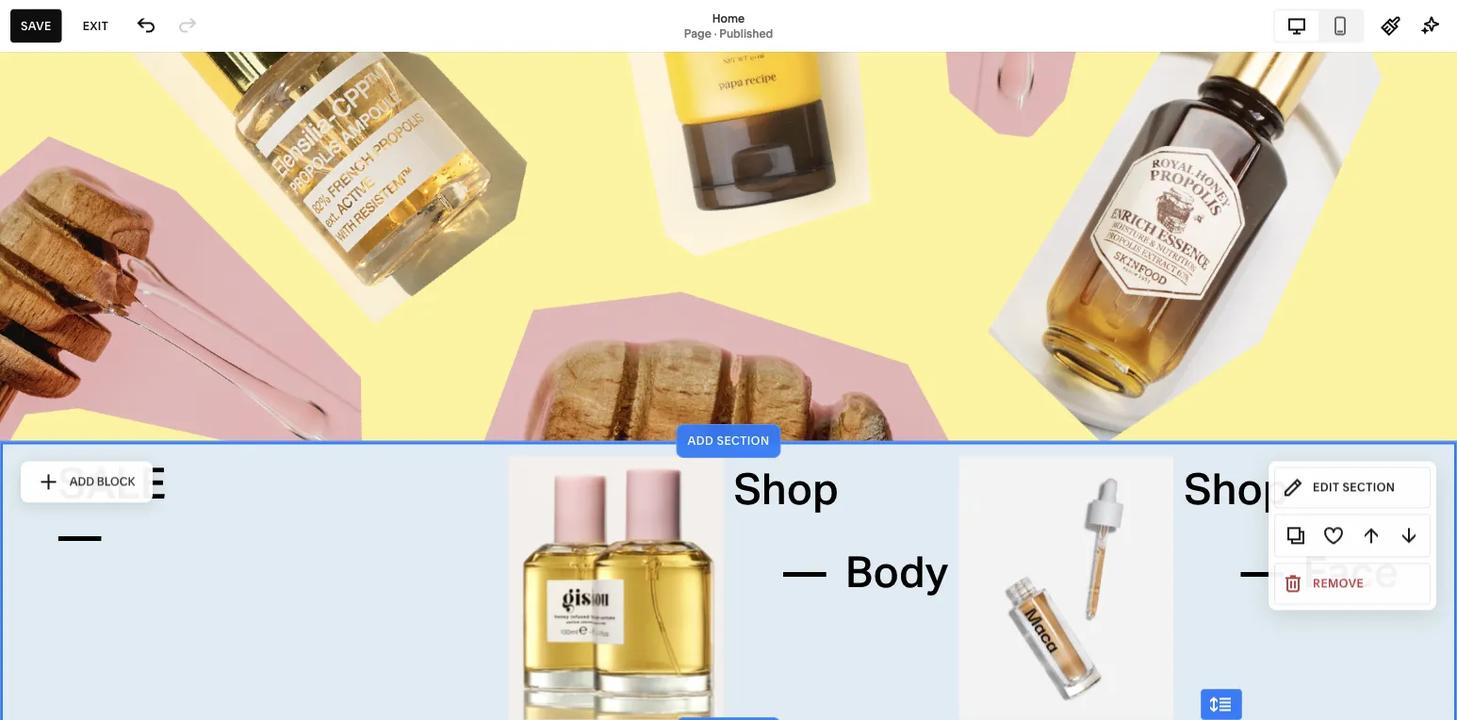 Task type: locate. For each thing, give the bounding box(es) containing it.
acuity scheduling link
[[31, 283, 209, 305]]

home page · published
[[684, 11, 773, 40]]

edit section
[[1313, 476, 1395, 490]]

1 horizontal spatial add
[[688, 434, 714, 448]]

published
[[720, 26, 773, 40]]

move section down image
[[1399, 521, 1419, 542]]

save
[[21, 19, 52, 33]]

marketing
[[31, 184, 104, 202]]

exit
[[83, 19, 109, 33]]

add
[[688, 434, 714, 448], [69, 471, 94, 484]]

toolbar
[[1274, 510, 1431, 553]]

add block button
[[25, 457, 149, 498]]

edit
[[1313, 476, 1339, 490]]

0 horizontal spatial add
[[69, 471, 94, 484]]

remove
[[1313, 572, 1364, 586]]

1 vertical spatial add
[[69, 471, 94, 484]]

0 vertical spatial add
[[688, 434, 714, 448]]

0 vertical spatial section
[[717, 434, 770, 448]]

add for add block
[[69, 471, 94, 484]]

website
[[31, 117, 90, 135]]

1 vertical spatial section
[[1343, 476, 1395, 490]]

selling link
[[31, 149, 209, 172]]

section inside add section button
[[717, 434, 770, 448]]

analytics
[[31, 251, 97, 269]]

analytics link
[[31, 250, 209, 272]]

acuity
[[31, 284, 77, 303]]

section for edit section
[[1343, 476, 1395, 490]]

0 horizontal spatial section
[[717, 434, 770, 448]]

home
[[712, 11, 745, 25]]

section inside edit section button
[[1343, 476, 1395, 490]]

1 horizontal spatial section
[[1343, 476, 1395, 490]]

asset library
[[31, 528, 126, 546]]

acuity scheduling
[[31, 284, 161, 303]]

tab list
[[1275, 11, 1362, 41]]

section
[[717, 434, 770, 448], [1343, 476, 1395, 490]]



Task type: vqa. For each thing, say whether or not it's contained in the screenshot.
the Selling 'link'
yes



Task type: describe. For each thing, give the bounding box(es) containing it.
remove button
[[1274, 559, 1431, 600]]

edit section button
[[1274, 463, 1431, 504]]

section for add section
[[717, 434, 770, 448]]

add section
[[688, 434, 770, 448]]

add section button
[[676, 424, 781, 458]]

add for add section
[[688, 434, 714, 448]]

asset library link
[[31, 527, 209, 549]]

marketing link
[[31, 183, 209, 205]]

save section image
[[1323, 521, 1344, 542]]

duplicate section image
[[1286, 521, 1306, 542]]

·
[[714, 26, 717, 40]]

asset
[[31, 528, 72, 546]]

save button
[[10, 9, 62, 43]]

website link
[[31, 116, 209, 138]]

block
[[97, 471, 135, 484]]

contacts
[[31, 217, 96, 236]]

library
[[75, 528, 126, 546]]

exit button
[[72, 9, 119, 43]]

scheduling
[[80, 284, 161, 303]]

selling
[[31, 150, 80, 169]]

page
[[684, 26, 711, 40]]

contacts link
[[31, 216, 209, 238]]

add block
[[69, 471, 135, 484]]

move section up image
[[1361, 521, 1382, 542]]



